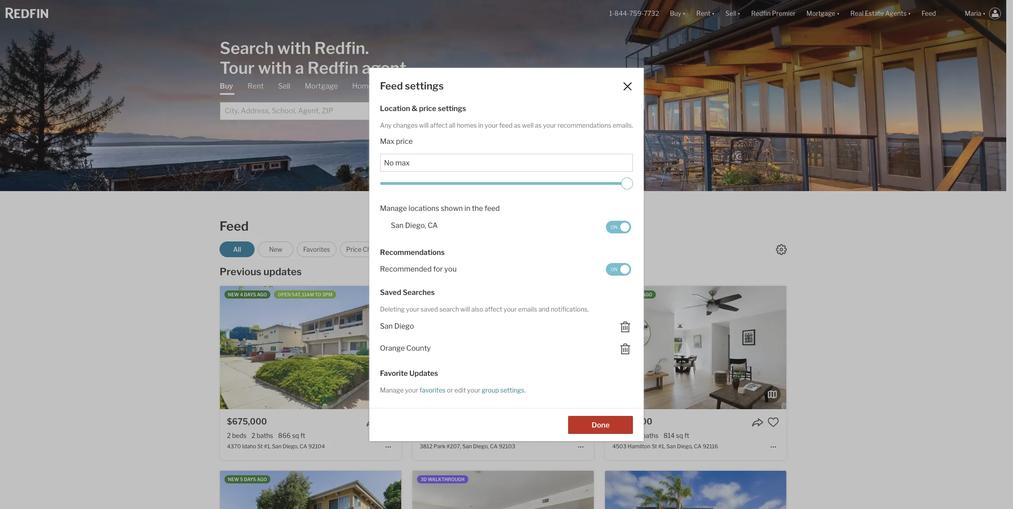 Task type: locate. For each thing, give the bounding box(es) containing it.
manage down favorite
[[380, 387, 404, 394]]

diego, down the locations
[[405, 222, 426, 230]]

days up search
[[437, 292, 449, 298]]

0 horizontal spatial beds
[[232, 432, 247, 440]]

1 horizontal spatial 5
[[433, 292, 436, 298]]

new
[[228, 292, 239, 298], [421, 292, 432, 298], [614, 292, 625, 298], [228, 477, 239, 483]]

1 horizontal spatial feed
[[380, 80, 403, 92]]

1 vertical spatial feed
[[380, 80, 403, 92]]

feed
[[922, 10, 937, 17], [380, 80, 403, 92], [220, 219, 249, 234]]

option group
[[220, 242, 582, 258]]

favorite button image
[[768, 417, 780, 429]]

0 vertical spatial in
[[479, 122, 484, 129]]

#1, down the 814
[[659, 444, 666, 450]]

1 horizontal spatial 2 baths
[[637, 432, 659, 440]]

affect left all
[[430, 122, 448, 129]]

3 2 from the left
[[613, 432, 617, 440]]

photo of 3345 29th #5, san diego, ca 92104 image
[[424, 472, 606, 510], [606, 472, 787, 510], [787, 472, 969, 510]]

1 horizontal spatial price
[[419, 105, 437, 113]]

redfin premier
[[752, 10, 796, 17]]

photo of 4370 idaho st #1, san diego, ca 92104 image
[[39, 286, 220, 410], [220, 286, 401, 410], [401, 286, 583, 410]]

photo of 3812 park blvd #407, san diego, ca 92103 image
[[231, 472, 413, 510], [413, 472, 594, 510], [594, 472, 776, 510]]

photo of 4127 florida #10, san diego, ca 92104 image
[[39, 472, 220, 510], [220, 472, 401, 510], [401, 472, 583, 510]]

#1, right idaho
[[264, 444, 271, 450]]

1 #1, from the left
[[264, 444, 271, 450]]

Max price input text field
[[384, 159, 630, 168]]

sq for 866
[[292, 432, 299, 440]]

#1, for idaho
[[264, 444, 271, 450]]

1 vertical spatial price
[[396, 137, 413, 146]]

shown
[[441, 205, 463, 213]]

0 horizontal spatial affect
[[430, 122, 448, 129]]

new left 6
[[614, 292, 625, 298]]

search
[[440, 306, 460, 314]]

0 vertical spatial new 5 days ago
[[421, 292, 460, 298]]

any
[[380, 122, 392, 129]]

your
[[485, 122, 498, 129], [544, 122, 557, 129], [406, 306, 420, 314], [504, 306, 517, 314], [405, 387, 419, 394], [468, 387, 481, 394]]

2 baths for 866 sq ft
[[252, 432, 273, 440]]

1 2 baths from the left
[[252, 432, 273, 440]]

0 horizontal spatial sq
[[292, 432, 299, 440]]

1 st from the left
[[258, 444, 263, 450]]

new 5 days ago down idaho
[[228, 477, 267, 483]]

4 2 from the left
[[637, 432, 641, 440]]

home estimate
[[353, 82, 405, 90]]

new up saved
[[421, 292, 432, 298]]

feed right the
[[485, 205, 500, 213]]

manage
[[380, 205, 407, 213], [380, 387, 404, 394]]

your down favorite updates
[[405, 387, 419, 394]]

2 up 4503 at the bottom of page
[[613, 432, 617, 440]]

2 baths
[[252, 432, 273, 440], [637, 432, 659, 440]]

2 baths up hamilton
[[637, 432, 659, 440]]

redfin up mortgage
[[308, 58, 359, 78]]

1 photo of 3812 park #207, san diego, ca 92103 image from the left
[[231, 286, 413, 410]]

option group containing all
[[220, 242, 582, 258]]

Status Change radio
[[526, 242, 582, 258]]

0 vertical spatial price
[[419, 105, 437, 113]]

ft for 866 sq ft
[[301, 432, 305, 440]]

will down location & price settings
[[420, 122, 429, 129]]

orange county
[[380, 345, 431, 353]]

0 horizontal spatial 2 beds
[[227, 432, 247, 440]]

group settings. link
[[481, 387, 526, 394]]

beds up 4503 at the bottom of page
[[618, 432, 632, 440]]

2 manage from the top
[[380, 387, 404, 394]]

orange
[[380, 345, 405, 353]]

ago down 4370 idaho st #1, san diego, ca 92104
[[257, 477, 267, 483]]

1 horizontal spatial baths
[[643, 432, 659, 440]]

your right edit
[[468, 387, 481, 394]]

previous
[[220, 266, 262, 278]]

settings up location & price settings
[[405, 80, 444, 92]]

recommendations
[[558, 122, 612, 129]]

1 horizontal spatial beds
[[618, 432, 632, 440]]

1 horizontal spatial #1,
[[659, 444, 666, 450]]

2 2 beds from the left
[[613, 432, 632, 440]]

baths up hamilton
[[643, 432, 659, 440]]

5 up saved
[[433, 292, 436, 298]]

beds for 814
[[618, 432, 632, 440]]

2 st from the left
[[652, 444, 658, 450]]

2 up hamilton
[[637, 432, 641, 440]]

feed left well
[[500, 122, 513, 129]]

san
[[391, 222, 404, 230], [380, 322, 393, 331], [272, 444, 282, 450], [463, 444, 472, 450], [667, 444, 676, 450]]

settings up all
[[438, 105, 467, 113]]

sell
[[278, 82, 291, 90]]

new 5 days ago
[[421, 292, 460, 298], [228, 477, 267, 483]]

price down changes on the left of the page
[[396, 137, 413, 146]]

as
[[514, 122, 521, 129], [536, 122, 542, 129]]

redfin left premier
[[752, 10, 771, 17]]

as left well
[[514, 122, 521, 129]]

1 horizontal spatial redfin
[[752, 10, 771, 17]]

price right &
[[419, 105, 437, 113]]

ca
[[428, 222, 438, 230], [300, 444, 308, 450], [490, 444, 498, 450], [695, 444, 702, 450]]

5 down 4370
[[240, 477, 243, 483]]

1 horizontal spatial st
[[652, 444, 658, 450]]

ago right 6
[[643, 292, 653, 298]]

diego, down 866 sq ft
[[283, 444, 299, 450]]

1 vertical spatial in
[[465, 205, 471, 213]]

ft right the 814
[[685, 432, 690, 440]]

photo of 3812 park #207, san diego, ca 92103 image
[[231, 286, 413, 410], [413, 286, 594, 410], [594, 286, 776, 410]]

2
[[227, 432, 231, 440], [252, 432, 256, 440], [613, 432, 617, 440], [637, 432, 641, 440]]

days
[[244, 292, 256, 298], [437, 292, 449, 298], [630, 292, 642, 298], [244, 477, 256, 483]]

All radio
[[220, 242, 255, 258]]

1 vertical spatial new 5 days ago
[[228, 477, 267, 483]]

0 vertical spatial manage
[[380, 205, 407, 213]]

san right #207,
[[463, 444, 472, 450]]

redfin.
[[315, 38, 369, 58]]

group
[[482, 387, 499, 394]]

favorites
[[420, 387, 446, 394]]

3d
[[421, 477, 427, 483]]

buy
[[220, 82, 233, 90]]

new left 4 at the left bottom of page
[[228, 292, 239, 298]]

3812
[[420, 444, 433, 450]]

change
[[363, 246, 386, 253]]

1 photo of 4370 idaho st #1, san diego, ca 92104 image from the left
[[39, 286, 220, 410]]

saved searches
[[380, 289, 435, 297]]

1 vertical spatial 5
[[240, 477, 243, 483]]

ft right 866
[[301, 432, 305, 440]]

3 photo of 3812 park #207, san diego, ca 92103 image from the left
[[594, 286, 776, 410]]

Max price slider range field
[[380, 178, 634, 190]]

baths up 4370 idaho st #1, san diego, ca 92104
[[257, 432, 273, 440]]

favorites link
[[419, 387, 447, 394]]

new down 4370
[[228, 477, 239, 483]]

0 horizontal spatial feed
[[220, 219, 249, 234]]

0 horizontal spatial as
[[514, 122, 521, 129]]

&
[[412, 105, 418, 113]]

new for third photo of 4127 florida #10, san diego, ca 92104 from the right
[[228, 477, 239, 483]]

Open House radio
[[396, 242, 444, 258]]

1 baths from the left
[[257, 432, 273, 440]]

2 photo of 4503 hamilton st #1, san diego, ca 92116 image from the left
[[606, 286, 787, 410]]

2 up 4370
[[227, 432, 231, 440]]

$675,000
[[227, 417, 267, 427]]

ca down manage locations shown in the feed
[[428, 222, 438, 230]]

manage for manage locations shown in the feed
[[380, 205, 407, 213]]

4370
[[227, 444, 241, 450]]

1 vertical spatial redfin
[[308, 58, 359, 78]]

in right homes
[[479, 122, 484, 129]]

premier
[[773, 10, 796, 17]]

new for third 'photo of 4370 idaho st #1, san diego, ca 92104' from the right
[[228, 292, 239, 298]]

2 photo of 3345 29th #5, san diego, ca 92104 image from the left
[[606, 472, 787, 510]]

Insights radio
[[448, 242, 483, 258]]

1 manage from the top
[[380, 205, 407, 213]]

affect right also
[[485, 306, 503, 314]]

redfin inside search with redfin. tour with a redfin agent.
[[308, 58, 359, 78]]

well
[[522, 122, 534, 129]]

1 photo of 3345 29th #5, san diego, ca 92104 image from the left
[[424, 472, 606, 510]]

1 horizontal spatial sq
[[677, 432, 684, 440]]

0 horizontal spatial new 5 days ago
[[228, 477, 267, 483]]

ago
[[257, 292, 267, 298], [450, 292, 460, 298], [643, 292, 653, 298], [257, 477, 267, 483]]

ago for third 'photo of 4370 idaho st #1, san diego, ca 92104' from the right
[[257, 292, 267, 298]]

2 up idaho
[[252, 432, 256, 440]]

ago for third photo of 4503 hamilton st #1, san diego, ca 92116 from right
[[643, 292, 653, 298]]

0 horizontal spatial redfin
[[308, 58, 359, 78]]

1 2 beds from the left
[[227, 432, 247, 440]]

1 horizontal spatial will
[[461, 306, 470, 314]]

1 vertical spatial affect
[[485, 306, 503, 314]]

for
[[434, 265, 443, 274]]

5
[[433, 292, 436, 298], [240, 477, 243, 483]]

1 horizontal spatial ft
[[685, 432, 690, 440]]

rent link
[[248, 81, 264, 91]]

1 horizontal spatial as
[[536, 122, 542, 129]]

0 horizontal spatial price
[[396, 137, 413, 146]]

Price Change radio
[[340, 242, 392, 258]]

2 beds from the left
[[618, 432, 632, 440]]

2 #1, from the left
[[659, 444, 666, 450]]

manage up san diego, ca
[[380, 205, 407, 213]]

photo of 4503 hamilton st #1, san diego, ca 92116 image
[[424, 286, 606, 410], [606, 286, 787, 410], [787, 286, 969, 410]]

recommended
[[380, 265, 432, 274]]

1 beds from the left
[[232, 432, 247, 440]]

0 horizontal spatial will
[[420, 122, 429, 129]]

feed inside button
[[922, 10, 937, 17]]

0 horizontal spatial 5
[[240, 477, 243, 483]]

in
[[479, 122, 484, 129], [465, 205, 471, 213]]

open
[[402, 246, 418, 253]]

2 sq from the left
[[677, 432, 684, 440]]

st
[[258, 444, 263, 450], [652, 444, 658, 450]]

price change
[[346, 246, 386, 253]]

1 photo of 4503 hamilton st #1, san diego, ca 92116 image from the left
[[424, 286, 606, 410]]

1 ft from the left
[[301, 432, 305, 440]]

1 photo of 4127 florida #10, san diego, ca 92104 image from the left
[[39, 472, 220, 510]]

2 2 baths from the left
[[637, 432, 659, 440]]

price
[[419, 105, 437, 113], [396, 137, 413, 146]]

diego, left 92103
[[473, 444, 489, 450]]

recommended for you
[[380, 265, 457, 274]]

st right hamilton
[[652, 444, 658, 450]]

2 ft from the left
[[685, 432, 690, 440]]

3 photo of 4127 florida #10, san diego, ca 92104 image from the left
[[401, 472, 583, 510]]

you
[[445, 265, 457, 274]]

your right well
[[544, 122, 557, 129]]

1 vertical spatial feed
[[485, 205, 500, 213]]

3812 park #207, san diego, ca 92103
[[420, 444, 516, 450]]

new 5 days ago up search
[[421, 292, 460, 298]]

manage for manage your favorites or edit your group settings.
[[380, 387, 404, 394]]

beds up 4370
[[232, 432, 247, 440]]

2 beds up 4503 at the bottom of page
[[613, 432, 632, 440]]

estimate
[[374, 82, 405, 90]]

ago for first photo of 3812 park #207, san diego, ca 92103 from the left
[[450, 292, 460, 298]]

tab list
[[220, 81, 468, 120]]

san diego
[[380, 322, 414, 331]]

1 vertical spatial manage
[[380, 387, 404, 394]]

92103
[[499, 444, 516, 450]]

home estimate link
[[353, 81, 405, 91]]

baths
[[257, 432, 273, 440], [643, 432, 659, 440]]

0 vertical spatial feed
[[922, 10, 937, 17]]

2 beds up 4370
[[227, 432, 247, 440]]

baths for 814
[[643, 432, 659, 440]]

will
[[420, 122, 429, 129], [461, 306, 470, 314]]

2 horizontal spatial feed
[[922, 10, 937, 17]]

0 horizontal spatial st
[[258, 444, 263, 450]]

sq right the 814
[[677, 432, 684, 440]]

0 horizontal spatial 2 baths
[[252, 432, 273, 440]]

ago right 4 at the left bottom of page
[[257, 292, 267, 298]]

and
[[539, 306, 550, 314]]

st for hamilton
[[652, 444, 658, 450]]

saved
[[380, 289, 402, 297]]

feed for feed button
[[922, 10, 937, 17]]

beds for 866
[[232, 432, 247, 440]]

new 4 days ago
[[228, 292, 267, 298]]

1 horizontal spatial new 5 days ago
[[421, 292, 460, 298]]

with
[[278, 38, 311, 58], [258, 58, 292, 78]]

deleting
[[380, 306, 405, 314]]

1 2 from the left
[[227, 432, 231, 440]]

0 horizontal spatial #1,
[[264, 444, 271, 450]]

2 photo of 4127 florida #10, san diego, ca 92104 image from the left
[[220, 472, 401, 510]]

#1,
[[264, 444, 271, 450], [659, 444, 666, 450]]

0 horizontal spatial in
[[465, 205, 471, 213]]

will left also
[[461, 306, 470, 314]]

st right idaho
[[258, 444, 263, 450]]

1 sq from the left
[[292, 432, 299, 440]]

0 vertical spatial redfin
[[752, 10, 771, 17]]

ago up search
[[450, 292, 460, 298]]

sq right 866
[[292, 432, 299, 440]]

saved
[[421, 306, 438, 314]]

hamilton
[[628, 444, 651, 450]]

affect
[[430, 122, 448, 129], [485, 306, 503, 314]]

price
[[346, 246, 362, 253]]

Favorites radio
[[297, 242, 337, 258]]

as right well
[[536, 122, 542, 129]]

1 horizontal spatial 2 beds
[[613, 432, 632, 440]]

search with redfin. tour with a redfin agent.
[[220, 38, 411, 78]]

feed settings
[[380, 80, 444, 92]]

ago for third photo of 4127 florida #10, san diego, ca 92104 from the right
[[257, 477, 267, 483]]

0 horizontal spatial ft
[[301, 432, 305, 440]]

2 baths from the left
[[643, 432, 659, 440]]

in left the
[[465, 205, 471, 213]]

0 horizontal spatial baths
[[257, 432, 273, 440]]

2 baths up idaho
[[252, 432, 273, 440]]



Task type: vqa. For each thing, say whether or not it's contained in the screenshot.
Max Price
yes



Task type: describe. For each thing, give the bounding box(es) containing it.
0 vertical spatial settings
[[405, 80, 444, 92]]

agent.
[[362, 58, 411, 78]]

0 vertical spatial affect
[[430, 122, 448, 129]]

feed for feed settings
[[380, 80, 403, 92]]

notifications.
[[551, 306, 589, 314]]

or
[[447, 387, 454, 394]]

7732
[[644, 10, 660, 17]]

idaho
[[242, 444, 256, 450]]

ca left 92116
[[695, 444, 702, 450]]

1 vertical spatial settings
[[438, 105, 467, 113]]

814
[[664, 432, 675, 440]]

san diego, ca
[[391, 222, 438, 230]]

diego
[[395, 322, 414, 331]]

submit search image
[[454, 108, 461, 115]]

tour
[[220, 58, 255, 78]]

92116
[[703, 444, 719, 450]]

diego, down 814 sq ft
[[678, 444, 693, 450]]

emails
[[519, 306, 538, 314]]

new for first photo of 3812 park #207, san diego, ca 92103 from the left
[[421, 292, 432, 298]]

max
[[380, 137, 395, 146]]

days down idaho
[[244, 477, 256, 483]]

3d walkthrough
[[421, 477, 465, 483]]

deleting your saved search will also affect your emails and notifications.
[[380, 306, 589, 314]]

county
[[407, 345, 431, 353]]

0 vertical spatial will
[[420, 122, 429, 129]]

the
[[472, 205, 484, 213]]

done button
[[569, 416, 634, 434]]

sat,
[[292, 292, 301, 298]]

1 horizontal spatial in
[[479, 122, 484, 129]]

new
[[269, 246, 283, 253]]

3 photo of 3812 park blvd #407, san diego, ca 92103 image from the left
[[594, 472, 776, 510]]

also
[[472, 306, 484, 314]]

ca left 92103
[[490, 444, 498, 450]]

a
[[295, 58, 304, 78]]

redfin premier button
[[747, 0, 802, 27]]

open sat, 11am to 3pm
[[278, 292, 333, 298]]

settings.
[[501, 387, 526, 394]]

0 vertical spatial 5
[[433, 292, 436, 298]]

rent
[[248, 82, 264, 90]]

new for third photo of 4503 hamilton st #1, san diego, ca 92116 from right
[[614, 292, 625, 298]]

search
[[220, 38, 274, 58]]

sell link
[[278, 81, 291, 91]]

1 vertical spatial will
[[461, 306, 470, 314]]

san down the 814
[[667, 444, 676, 450]]

san up "open"
[[391, 222, 404, 230]]

favorite button checkbox
[[575, 417, 587, 429]]

2 as from the left
[[536, 122, 542, 129]]

emails.
[[613, 122, 634, 129]]

New radio
[[258, 242, 294, 258]]

any changes will affect all homes in your feed as well as your recommendations emails.
[[380, 122, 634, 129]]

favorite button checkbox
[[768, 417, 780, 429]]

all
[[233, 246, 241, 253]]

2 beds for 814 sq ft
[[613, 432, 632, 440]]

new 6 days ago
[[614, 292, 653, 298]]

City, Address, School, Agent, ZIP search field
[[220, 102, 448, 120]]

favorite
[[380, 369, 408, 378]]

3 photo of 3345 29th #5, san diego, ca 92104 image from the left
[[787, 472, 969, 510]]

759-
[[630, 10, 644, 17]]

2 vertical spatial feed
[[220, 219, 249, 234]]

favorites
[[303, 246, 330, 253]]

your right homes
[[485, 122, 498, 129]]

max price
[[380, 137, 413, 146]]

done
[[592, 421, 610, 430]]

844-
[[615, 10, 630, 17]]

redfin inside button
[[752, 10, 771, 17]]

3 photo of 4503 hamilton st #1, san diego, ca 92116 image from the left
[[787, 286, 969, 410]]

new 5 days ago for first photo of 3812 park #207, san diego, ca 92103 from the left
[[421, 292, 460, 298]]

park
[[434, 444, 446, 450]]

favorite updates
[[380, 369, 439, 378]]

days right 4 at the left bottom of page
[[244, 292, 256, 298]]

buy link
[[220, 81, 233, 95]]

4370 idaho st #1, san diego, ca 92104
[[227, 444, 325, 450]]

searches
[[403, 289, 435, 297]]

location & price settings
[[380, 105, 467, 113]]

6
[[626, 292, 629, 298]]

locations
[[409, 205, 440, 213]]

814 sq ft
[[664, 432, 690, 440]]

updates
[[264, 266, 302, 278]]

house
[[419, 246, 438, 253]]

edit
[[455, 387, 466, 394]]

3 photo of 4370 idaho st #1, san diego, ca 92104 image from the left
[[401, 286, 583, 410]]

2 photo of 3812 park #207, san diego, ca 92103 image from the left
[[413, 286, 594, 410]]

sq for 814
[[677, 432, 684, 440]]

92104
[[309, 444, 325, 450]]

1 horizontal spatial affect
[[485, 306, 503, 314]]

#1, for hamilton
[[659, 444, 666, 450]]

favorite button image
[[575, 417, 587, 429]]

days right 6
[[630, 292, 642, 298]]

2 photo of 4370 idaho st #1, san diego, ca 92104 image from the left
[[220, 286, 401, 410]]

11am
[[302, 292, 314, 298]]

4503
[[613, 444, 627, 450]]

changes
[[393, 122, 418, 129]]

mortgage link
[[305, 81, 338, 91]]

walkthrough
[[428, 477, 465, 483]]

your left saved
[[406, 306, 420, 314]]

1-
[[610, 10, 615, 17]]

tab list containing buy
[[220, 81, 468, 120]]

1 photo of 3812 park blvd #407, san diego, ca 92103 image from the left
[[231, 472, 413, 510]]

2 beds for 866 sq ft
[[227, 432, 247, 440]]

1 as from the left
[[514, 122, 521, 129]]

manage locations shown in the feed
[[380, 205, 500, 213]]

1-844-759-7732 link
[[610, 10, 660, 17]]

2 baths for 814 sq ft
[[637, 432, 659, 440]]

location
[[380, 105, 411, 113]]

ft for 814 sq ft
[[685, 432, 690, 440]]

0 vertical spatial feed
[[500, 122, 513, 129]]

4
[[240, 292, 243, 298]]

2 2 from the left
[[252, 432, 256, 440]]

st for idaho
[[258, 444, 263, 450]]

866 sq ft
[[278, 432, 305, 440]]

1-844-759-7732
[[610, 10, 660, 17]]

mortgage
[[305, 82, 338, 90]]

open house
[[402, 246, 438, 253]]

$525,000
[[613, 417, 653, 427]]

san down 866
[[272, 444, 282, 450]]

feed button
[[917, 0, 960, 27]]

open
[[278, 292, 291, 298]]

san left diego
[[380, 322, 393, 331]]

4503 hamilton st #1, san diego, ca 92116
[[613, 444, 719, 450]]

3pm
[[322, 292, 333, 298]]

updates
[[410, 369, 439, 378]]

Sold radio
[[487, 242, 522, 258]]

2 photo of 3812 park blvd #407, san diego, ca 92103 image from the left
[[413, 472, 594, 510]]

ca left '92104'
[[300, 444, 308, 450]]

new 5 days ago for third photo of 4127 florida #10, san diego, ca 92104 from the right
[[228, 477, 267, 483]]

manage your favorites or edit your group settings.
[[380, 387, 526, 394]]

baths for 866
[[257, 432, 273, 440]]

your left emails
[[504, 306, 517, 314]]

to
[[315, 292, 321, 298]]



